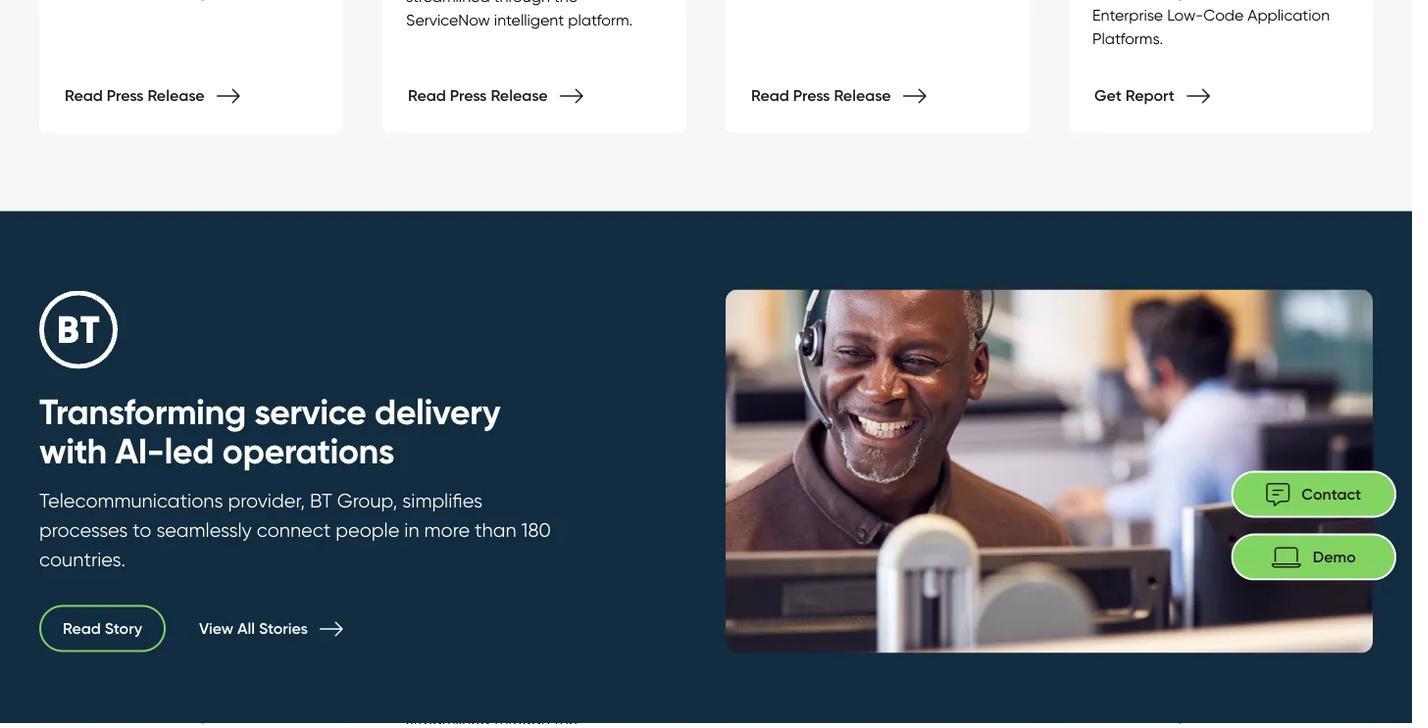 Task type: describe. For each thing, give the bounding box(es) containing it.
go to servicenow account image
[[1359, 27, 1383, 51]]



Task type: vqa. For each thing, say whether or not it's contained in the screenshot.
Pacific to the bottom
no



